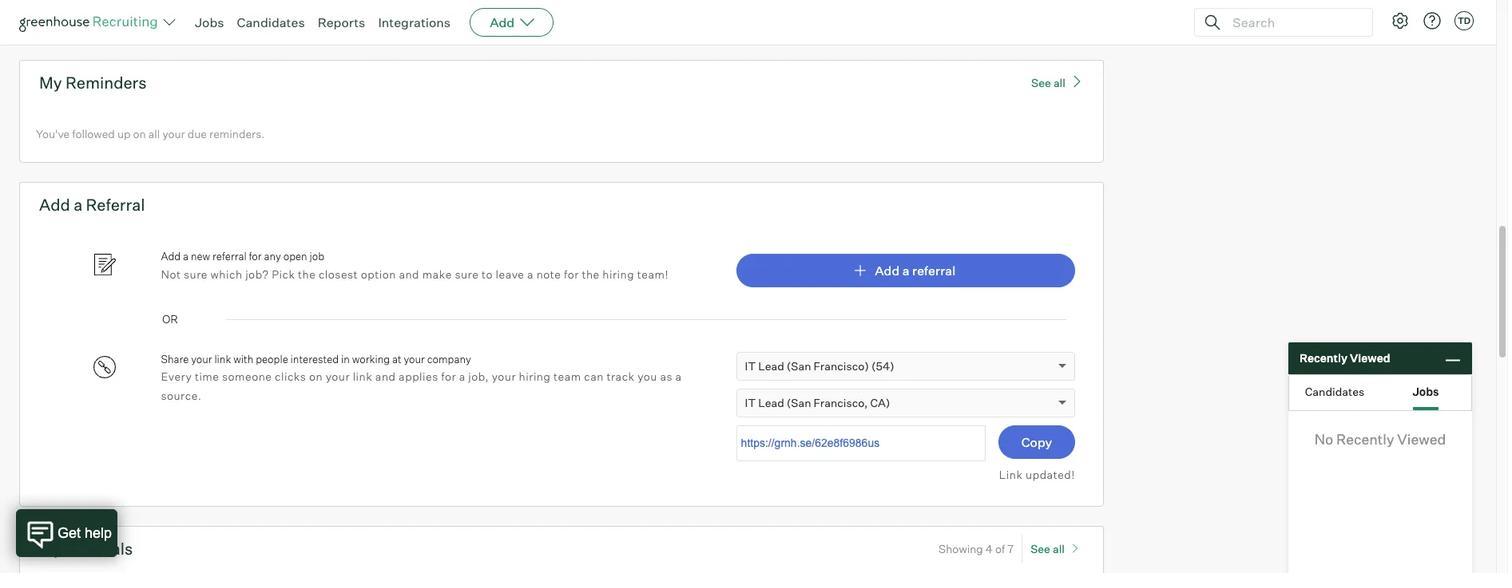 Task type: locate. For each thing, give the bounding box(es) containing it.
1 vertical spatial (san
[[787, 396, 812, 410]]

link
[[1000, 468, 1023, 482]]

for inside share your link with people interested in working at your company every time someone clicks on your link and applies for a job, your hiring team can track you as a source.
[[441, 370, 456, 384]]

jobs inside tab list
[[1413, 385, 1440, 398]]

1 vertical spatial it
[[745, 396, 756, 410]]

0 horizontal spatial for
[[249, 250, 262, 263]]

1 vertical spatial lead
[[759, 396, 785, 410]]

it down the it lead (san francisco) (54) option
[[745, 396, 756, 410]]

2 horizontal spatial for
[[564, 267, 579, 281]]

0 horizontal spatial the
[[298, 267, 316, 281]]

sure right make
[[455, 267, 479, 281]]

you have no applications to review.
[[36, 4, 214, 18]]

0 horizontal spatial candidates
[[237, 14, 305, 30]]

hiring inside 'add a new referral for any open job not sure which job? pick the closest option and make sure to leave a note for the hiring team!'
[[603, 267, 635, 281]]

and
[[399, 267, 420, 281], [376, 370, 396, 384]]

1 horizontal spatial viewed
[[1398, 431, 1447, 448]]

jobs
[[195, 14, 224, 30], [1413, 385, 1440, 398]]

francisco,
[[814, 396, 868, 410]]

0 horizontal spatial jobs
[[195, 14, 224, 30]]

recently
[[1300, 352, 1348, 365], [1337, 431, 1395, 448]]

add a referral
[[39, 195, 145, 215]]

0 horizontal spatial referral
[[213, 250, 247, 263]]

configure image
[[1391, 11, 1411, 30]]

1 vertical spatial viewed
[[1398, 431, 1447, 448]]

0 vertical spatial candidates
[[237, 14, 305, 30]]

for
[[249, 250, 262, 263], [564, 267, 579, 281], [441, 370, 456, 384]]

candidates
[[237, 14, 305, 30], [1306, 385, 1365, 398]]

it up it lead (san francisco, ca)
[[745, 359, 756, 373]]

add a referral link
[[737, 254, 1076, 287]]

showing 4 of 7
[[939, 543, 1014, 557]]

1 vertical spatial see
[[1031, 543, 1051, 557]]

note
[[537, 267, 561, 281]]

add inside 'add a new referral for any open job not sure which job? pick the closest option and make sure to leave a note for the hiring team!'
[[161, 250, 181, 263]]

add
[[490, 14, 515, 30], [39, 195, 70, 215], [161, 250, 181, 263], [875, 263, 900, 279]]

2 sure from the left
[[455, 267, 479, 281]]

see for bottom see all link
[[1031, 543, 1051, 557]]

0 horizontal spatial and
[[376, 370, 396, 384]]

my for my referrals
[[39, 540, 62, 560]]

reports link
[[318, 14, 366, 30]]

1 horizontal spatial on
[[309, 370, 323, 384]]

1 vertical spatial and
[[376, 370, 396, 384]]

someone
[[222, 370, 272, 384]]

see all link
[[1032, 73, 1085, 89], [1031, 536, 1085, 564]]

1 vertical spatial hiring
[[519, 370, 551, 384]]

reports
[[318, 14, 366, 30]]

you've
[[36, 127, 70, 140]]

for left any
[[249, 250, 262, 263]]

all
[[1054, 76, 1066, 89], [148, 127, 160, 140], [1053, 543, 1065, 557]]

for right note
[[564, 267, 579, 281]]

jobs left candidates link
[[195, 14, 224, 30]]

on right 'up'
[[133, 127, 146, 140]]

hiring left team!
[[603, 267, 635, 281]]

a
[[74, 195, 82, 215], [183, 250, 189, 263], [903, 263, 910, 279], [528, 267, 534, 281], [459, 370, 466, 384], [676, 370, 682, 384]]

1 my from the top
[[39, 72, 62, 92]]

0 vertical spatial lead
[[759, 359, 785, 373]]

not
[[161, 267, 181, 281]]

1 horizontal spatial jobs
[[1413, 385, 1440, 398]]

integrations
[[378, 14, 451, 30]]

for down company
[[441, 370, 456, 384]]

0 horizontal spatial viewed
[[1351, 352, 1391, 365]]

0 horizontal spatial to
[[165, 4, 175, 18]]

1 vertical spatial on
[[309, 370, 323, 384]]

1 horizontal spatial and
[[399, 267, 420, 281]]

1 (san from the top
[[787, 359, 812, 373]]

(san up it lead (san francisco, ca) option at the bottom of page
[[787, 359, 812, 373]]

lead for it lead (san francisco, ca)
[[759, 396, 785, 410]]

pick
[[272, 267, 295, 281]]

followed
[[72, 127, 115, 140]]

see all for bottom see all link
[[1031, 543, 1065, 557]]

it
[[745, 359, 756, 373], [745, 396, 756, 410]]

1 it from the top
[[745, 359, 756, 373]]

(54)
[[872, 359, 895, 373]]

2 it from the top
[[745, 396, 756, 410]]

it lead (san francisco, ca) option
[[745, 396, 891, 410]]

on
[[133, 127, 146, 140], [309, 370, 323, 384]]

0 vertical spatial see all link
[[1032, 73, 1085, 89]]

see
[[1032, 76, 1052, 89], [1031, 543, 1051, 557]]

2 lead from the top
[[759, 396, 785, 410]]

7
[[1008, 543, 1014, 557]]

1 vertical spatial see all link
[[1031, 536, 1085, 564]]

0 vertical spatial my
[[39, 72, 62, 92]]

to left the 'leave'
[[482, 267, 493, 281]]

add a referral button
[[737, 254, 1076, 287]]

0 vertical spatial and
[[399, 267, 420, 281]]

referral
[[213, 250, 247, 263], [913, 263, 956, 279]]

1 horizontal spatial to
[[482, 267, 493, 281]]

1 horizontal spatial candidates
[[1306, 385, 1365, 398]]

it lead (san francisco) (54) option
[[745, 359, 895, 373]]

sure down new
[[184, 267, 208, 281]]

hiring left team
[[519, 370, 551, 384]]

lead down it lead (san francisco) (54)
[[759, 396, 785, 410]]

the down job
[[298, 267, 316, 281]]

(san
[[787, 359, 812, 373], [787, 396, 812, 410]]

0 vertical spatial see all
[[1032, 76, 1066, 89]]

1 horizontal spatial link
[[353, 370, 373, 384]]

my
[[39, 72, 62, 92], [39, 540, 62, 560]]

it lead (san francisco, ca)
[[745, 396, 891, 410]]

0 vertical spatial see
[[1032, 76, 1052, 89]]

add button
[[470, 8, 554, 37]]

2 vertical spatial for
[[441, 370, 456, 384]]

link down working
[[353, 370, 373, 384]]

2 (san from the top
[[787, 396, 812, 410]]

working
[[352, 353, 390, 366]]

up
[[117, 127, 131, 140]]

1 vertical spatial my
[[39, 540, 62, 560]]

you
[[638, 370, 658, 384]]

0 vertical spatial (san
[[787, 359, 812, 373]]

2 my from the top
[[39, 540, 62, 560]]

link left with
[[214, 353, 231, 366]]

review.
[[178, 4, 214, 18]]

candidates right jobs link
[[237, 14, 305, 30]]

1 sure from the left
[[184, 267, 208, 281]]

Search text field
[[1229, 11, 1359, 34]]

new
[[191, 250, 210, 263]]

and left make
[[399, 267, 420, 281]]

share your link with people interested in working at your company every time someone clicks on your link and applies for a job, your hiring team can track you as a source.
[[161, 353, 682, 403]]

hiring
[[603, 267, 635, 281], [519, 370, 551, 384]]

0 horizontal spatial hiring
[[519, 370, 551, 384]]

candidates down recently viewed in the right of the page
[[1306, 385, 1365, 398]]

on inside share your link with people interested in working at your company every time someone clicks on your link and applies for a job, your hiring team can track you as a source.
[[309, 370, 323, 384]]

0 vertical spatial link
[[214, 353, 231, 366]]

to left review. in the left of the page
[[165, 4, 175, 18]]

and inside 'add a new referral for any open job not sure which job? pick the closest option and make sure to leave a note for the hiring team!'
[[399, 267, 420, 281]]

1 vertical spatial jobs
[[1413, 385, 1440, 398]]

0 vertical spatial to
[[165, 4, 175, 18]]

people
[[256, 353, 288, 366]]

integrations link
[[378, 14, 451, 30]]

1 horizontal spatial for
[[441, 370, 456, 384]]

1 lead from the top
[[759, 359, 785, 373]]

tab list containing candidates
[[1290, 376, 1472, 411]]

and down at
[[376, 370, 396, 384]]

1 vertical spatial see all
[[1031, 543, 1065, 557]]

lead up it lead (san francisco, ca) option at the bottom of page
[[759, 359, 785, 373]]

viewed
[[1351, 352, 1391, 365], [1398, 431, 1447, 448]]

company
[[427, 353, 471, 366]]

0 vertical spatial on
[[133, 127, 146, 140]]

greenhouse recruiting image
[[19, 13, 163, 32]]

my left referrals
[[39, 540, 62, 560]]

tab list
[[1290, 376, 1472, 411]]

your right at
[[404, 353, 425, 366]]

0 vertical spatial viewed
[[1351, 352, 1391, 365]]

and inside share your link with people interested in working at your company every time someone clicks on your link and applies for a job, your hiring team can track you as a source.
[[376, 370, 396, 384]]

to
[[165, 4, 175, 18], [482, 267, 493, 281]]

jobs up no recently viewed
[[1413, 385, 1440, 398]]

0 vertical spatial hiring
[[603, 267, 635, 281]]

1 vertical spatial to
[[482, 267, 493, 281]]

1 horizontal spatial sure
[[455, 267, 479, 281]]

team
[[554, 370, 582, 384]]

link
[[214, 353, 231, 366], [353, 370, 373, 384]]

sure
[[184, 267, 208, 281], [455, 267, 479, 281]]

your
[[163, 127, 185, 140], [191, 353, 212, 366], [404, 353, 425, 366], [326, 370, 350, 384], [492, 370, 516, 384]]

0 vertical spatial all
[[1054, 76, 1066, 89]]

1 the from the left
[[298, 267, 316, 281]]

referral inside button
[[913, 263, 956, 279]]

the right note
[[582, 267, 600, 281]]

see all
[[1032, 76, 1066, 89], [1031, 543, 1065, 557]]

closest
[[319, 267, 358, 281]]

0 vertical spatial it
[[745, 359, 756, 373]]

add inside button
[[875, 263, 900, 279]]

lead
[[759, 359, 785, 373], [759, 396, 785, 410]]

have
[[58, 4, 82, 18]]

team!
[[638, 267, 669, 281]]

td button
[[1452, 8, 1478, 34]]

1 horizontal spatial referral
[[913, 263, 956, 279]]

updated!
[[1026, 468, 1076, 482]]

2 the from the left
[[582, 267, 600, 281]]

add inside popup button
[[490, 14, 515, 30]]

see for topmost see all link
[[1032, 76, 1052, 89]]

clicks
[[275, 370, 306, 384]]

(san left francisco,
[[787, 396, 812, 410]]

1 horizontal spatial the
[[582, 267, 600, 281]]

0 horizontal spatial on
[[133, 127, 146, 140]]

recently viewed
[[1300, 352, 1391, 365]]

1 horizontal spatial hiring
[[603, 267, 635, 281]]

track
[[607, 370, 635, 384]]

on down interested
[[309, 370, 323, 384]]

it for it lead (san francisco) (54)
[[745, 359, 756, 373]]

0 vertical spatial jobs
[[195, 14, 224, 30]]

0 horizontal spatial sure
[[184, 267, 208, 281]]

add a new referral for any open job not sure which job? pick the closest option and make sure to leave a note for the hiring team!
[[161, 250, 669, 281]]

None text field
[[737, 426, 986, 462]]

leave
[[496, 267, 525, 281]]

referrals
[[66, 540, 133, 560]]

referral
[[86, 195, 145, 215]]

my up the you've
[[39, 72, 62, 92]]

candidates link
[[237, 14, 305, 30]]

my reminders
[[39, 72, 147, 92]]



Task type: vqa. For each thing, say whether or not it's contained in the screenshot.
Activity date
no



Task type: describe. For each thing, give the bounding box(es) containing it.
0 vertical spatial recently
[[1300, 352, 1348, 365]]

see all for topmost see all link
[[1032, 76, 1066, 89]]

no
[[84, 4, 97, 18]]

4
[[986, 543, 993, 557]]

2 vertical spatial all
[[1053, 543, 1065, 557]]

interested
[[291, 353, 339, 366]]

no recently viewed
[[1315, 431, 1447, 448]]

you've followed up on all your due reminders.
[[36, 127, 265, 140]]

open
[[283, 250, 307, 263]]

your down in
[[326, 370, 350, 384]]

no
[[1315, 431, 1334, 448]]

every
[[161, 370, 192, 384]]

due
[[188, 127, 207, 140]]

0 vertical spatial for
[[249, 250, 262, 263]]

which
[[211, 267, 243, 281]]

applies
[[399, 370, 439, 384]]

add for add
[[490, 14, 515, 30]]

time
[[195, 370, 219, 384]]

td
[[1459, 15, 1472, 26]]

1 vertical spatial recently
[[1337, 431, 1395, 448]]

td button
[[1455, 11, 1475, 30]]

link updated!
[[1000, 468, 1076, 482]]

copy
[[1022, 435, 1053, 451]]

showing
[[939, 543, 984, 557]]

you
[[36, 4, 55, 18]]

any
[[264, 250, 281, 263]]

or
[[162, 312, 178, 326]]

job,
[[469, 370, 489, 384]]

a inside button
[[903, 263, 910, 279]]

your up the time
[[191, 353, 212, 366]]

it for it lead (san francisco, ca)
[[745, 396, 756, 410]]

your left due
[[163, 127, 185, 140]]

my referrals
[[39, 540, 133, 560]]

lead for it lead (san francisco) (54)
[[759, 359, 785, 373]]

copy button
[[999, 426, 1076, 460]]

source.
[[161, 389, 202, 403]]

to inside 'add a new referral for any open job not sure which job? pick the closest option and make sure to leave a note for the hiring team!'
[[482, 267, 493, 281]]

it lead (san francisco) (54)
[[745, 359, 895, 373]]

job
[[310, 250, 325, 263]]

ca)
[[871, 396, 891, 410]]

option
[[361, 267, 396, 281]]

reminders
[[66, 72, 147, 92]]

as
[[660, 370, 673, 384]]

of
[[996, 543, 1006, 557]]

add for add a new referral for any open job not sure which job? pick the closest option and make sure to leave a note for the hiring team!
[[161, 250, 181, 263]]

jobs link
[[195, 14, 224, 30]]

in
[[341, 353, 350, 366]]

can
[[584, 370, 604, 384]]

1 vertical spatial for
[[564, 267, 579, 281]]

(san for francisco)
[[787, 359, 812, 373]]

add for add a referral
[[875, 263, 900, 279]]

applications
[[100, 4, 162, 18]]

1 vertical spatial all
[[148, 127, 160, 140]]

reminders.
[[209, 127, 265, 140]]

job?
[[245, 267, 269, 281]]

add a referral
[[875, 263, 956, 279]]

at
[[392, 353, 402, 366]]

with
[[234, 353, 254, 366]]

add for add a referral
[[39, 195, 70, 215]]

my for my reminders
[[39, 72, 62, 92]]

(san for francisco,
[[787, 396, 812, 410]]

referral inside 'add a new referral for any open job not sure which job? pick the closest option and make sure to leave a note for the hiring team!'
[[213, 250, 247, 263]]

1 vertical spatial link
[[353, 370, 373, 384]]

your right job,
[[492, 370, 516, 384]]

make
[[423, 267, 452, 281]]

hiring inside share your link with people interested in working at your company every time someone clicks on your link and applies for a job, your hiring team can track you as a source.
[[519, 370, 551, 384]]

0 horizontal spatial link
[[214, 353, 231, 366]]

1 vertical spatial candidates
[[1306, 385, 1365, 398]]

francisco)
[[814, 359, 869, 373]]

share
[[161, 353, 189, 366]]



